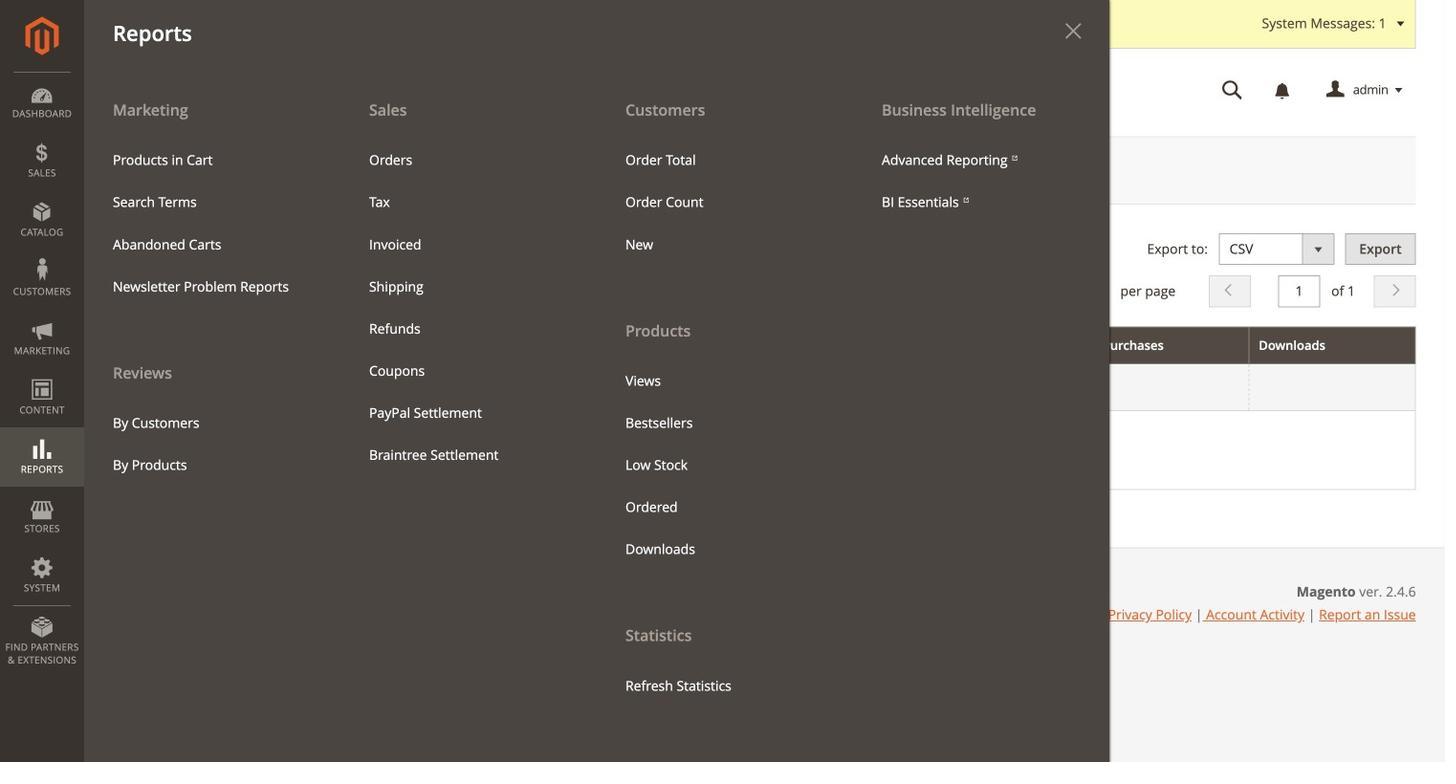 Task type: locate. For each thing, give the bounding box(es) containing it.
menu bar
[[0, 0, 1110, 763]]

None text field
[[450, 374, 756, 401]]

menu
[[84, 88, 1110, 763], [84, 88, 341, 487], [597, 88, 854, 708], [99, 139, 326, 308], [355, 139, 583, 477], [611, 139, 839, 266], [868, 139, 1096, 224], [611, 360, 839, 571], [99, 402, 326, 487]]

None text field
[[1279, 276, 1321, 307], [123, 374, 430, 401], [777, 374, 1083, 401], [1279, 276, 1321, 307], [123, 374, 430, 401], [777, 374, 1083, 401]]



Task type: describe. For each thing, give the bounding box(es) containing it.
magento admin panel image
[[25, 16, 59, 56]]



